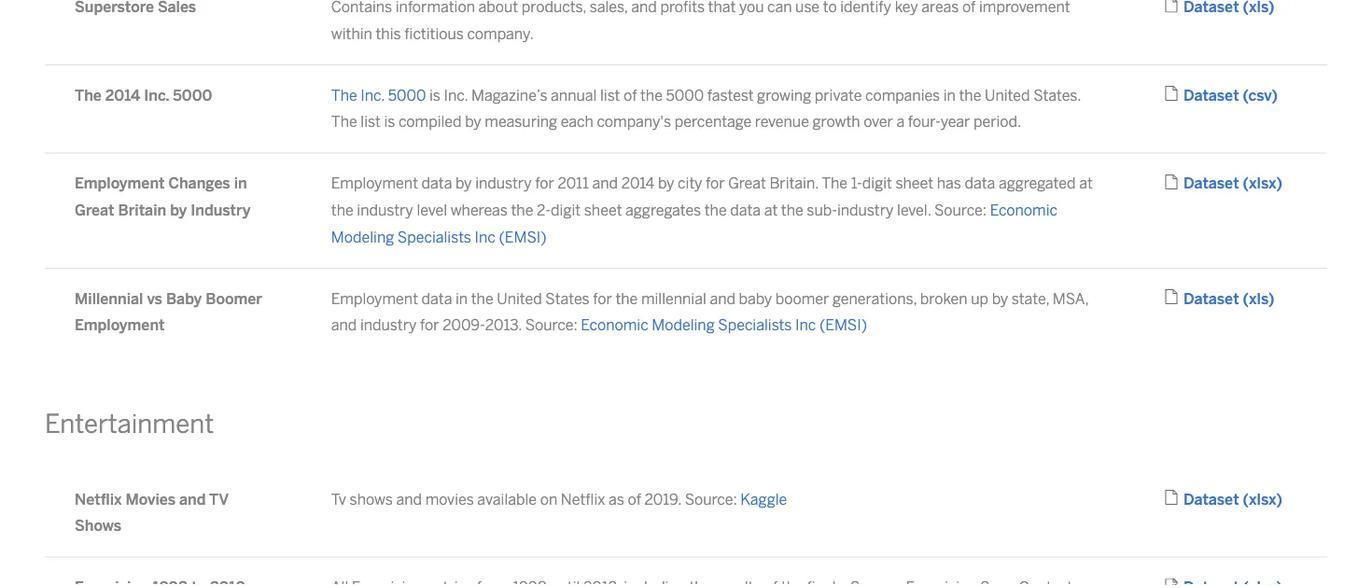 Task type: vqa. For each thing, say whether or not it's contained in the screenshot.
The Employment within the Employment data in the United States for the millennial and baby boomer generations, broken up by state, MSA, and industry for 2009-2013. Source:
yes



Task type: locate. For each thing, give the bounding box(es) containing it.
0 horizontal spatial 5000
[[173, 86, 212, 104]]

dataset for employment data in the united states for the millennial and baby boomer generations, broken up by state, msa, and industry for 2009-2013. source:
[[1184, 290, 1239, 307]]

in
[[944, 86, 956, 104], [234, 175, 247, 192], [456, 290, 468, 307]]

use
[[796, 0, 820, 16]]

sheet
[[896, 175, 934, 192], [584, 201, 622, 219]]

1 horizontal spatial (emsi)
[[820, 317, 867, 334]]

1 xlsx from the top
[[1249, 175, 1277, 192]]

0 horizontal spatial inc.
[[144, 86, 169, 104]]

of inside contains information about products, sales, and profits that you can use to identify key areas of improvement within this fictitious company.
[[963, 0, 976, 16]]

netflix up shows in the left of the page
[[75, 490, 122, 508]]

1 horizontal spatial sheet
[[896, 175, 934, 192]]

0 vertical spatial is
[[429, 86, 441, 104]]

(emsi) down "2-" at the top left
[[499, 228, 547, 246]]

1 horizontal spatial modeling
[[652, 317, 715, 334]]

dataset ( xls )
[[1184, 290, 1275, 307]]

0 vertical spatial 2014
[[105, 86, 140, 104]]

economic
[[990, 201, 1058, 219], [581, 317, 649, 334]]

shows
[[75, 517, 122, 535]]

employment inside millennial vs baby boomer employment
[[75, 317, 165, 334]]

dataset ( xlsx )
[[1184, 175, 1283, 192], [1184, 490, 1283, 508]]

source: down states
[[525, 317, 578, 334]]

data up "2009-"
[[422, 290, 452, 307]]

employment
[[75, 175, 165, 192], [331, 175, 418, 192], [331, 290, 418, 307], [75, 317, 165, 334]]

sheet up level. at the right top of page
[[896, 175, 934, 192]]

(emsi) down generations,
[[820, 317, 867, 334]]

annual
[[551, 86, 597, 104]]

0 horizontal spatial source:
[[525, 317, 578, 334]]

2 horizontal spatial 5000
[[666, 86, 704, 104]]

1 horizontal spatial at
[[1079, 175, 1093, 192]]

dataset ( xlsx ) for kaggle
[[1184, 490, 1283, 508]]

fastest
[[707, 86, 754, 104]]

1 horizontal spatial inc.
[[361, 86, 385, 104]]

0 horizontal spatial in
[[234, 175, 247, 192]]

the inside is inc. magazine's annual list of the 5000 fastest growing private companies in the united states. the list is compiled by measuring each company's percentage revenue growth over a four-year period.
[[331, 113, 357, 131]]

2 vertical spatial source:
[[685, 490, 737, 508]]

movies
[[425, 490, 474, 508]]

1 5000 from the left
[[173, 86, 212, 104]]

3 ( from the top
[[1243, 290, 1249, 307]]

company's
[[597, 113, 671, 131]]

0 horizontal spatial economic
[[581, 317, 649, 334]]

digit down over
[[863, 175, 892, 192]]

1 horizontal spatial specialists
[[718, 317, 792, 334]]

1 dataset ( xlsx ) from the top
[[1184, 175, 1283, 192]]

2 horizontal spatial in
[[944, 86, 956, 104]]

economic modeling specialists inc (emsi)
[[331, 201, 1058, 246], [581, 317, 867, 334]]

1 vertical spatial modeling
[[652, 317, 715, 334]]

source: inside "employment data in the united states for the millennial and baby boomer generations, broken up by state, msa, and industry for 2009-2013. source:"
[[525, 317, 578, 334]]

economic modeling specialists inc (emsi) down city
[[331, 201, 1058, 246]]

) for employment data by industry for 2011 and 2014 by city for great britain. the 1-digit sheet has data aggregated at the industry level whereas the 2-digit sheet aggregates the data at the sub-industry level. source:
[[1277, 175, 1283, 192]]

0 vertical spatial xlsx
[[1249, 175, 1277, 192]]

0 horizontal spatial inc
[[475, 228, 496, 246]]

specialists down level
[[398, 228, 471, 246]]

the left "2-" at the top left
[[511, 201, 533, 219]]

employment data in the united states for the millennial and baby boomer generations, broken up by state, msa, and industry for 2009-2013. source:
[[331, 290, 1089, 334]]

for right states
[[593, 290, 612, 307]]

( for employment data in the united states for the millennial and baby boomer generations, broken up by state, msa, and industry for 2009-2013. source:
[[1243, 290, 1249, 307]]

1 vertical spatial great
[[75, 201, 114, 219]]

0 vertical spatial inc
[[475, 228, 496, 246]]

employment inside the employment data by industry for 2011 and 2014 by city for great britain. the 1-digit sheet has data aggregated at the industry level whereas the 2-digit sheet aggregates the data at the sub-industry level. source:
[[331, 175, 418, 192]]

is
[[429, 86, 441, 104], [384, 113, 395, 131]]

1 vertical spatial dataset ( xlsx )
[[1184, 490, 1283, 508]]

economic modeling specialists inc (emsi) link
[[331, 201, 1058, 246], [581, 317, 867, 334]]

in up industry
[[234, 175, 247, 192]]

1 horizontal spatial inc
[[795, 317, 816, 334]]

0 vertical spatial great
[[728, 175, 766, 192]]

0 horizontal spatial list
[[361, 113, 381, 131]]

) for employment data in the united states for the millennial and baby boomer generations, broken up by state, msa, and industry for 2009-2013. source:
[[1269, 290, 1275, 307]]

economic inside economic modeling specialists inc (emsi)
[[990, 201, 1058, 219]]

netflix inside netflix movies and tv shows
[[75, 490, 122, 508]]

this
[[376, 25, 401, 42]]

revenue
[[755, 113, 809, 131]]

2 5000 from the left
[[388, 86, 426, 104]]

0 vertical spatial dataset ( xlsx )
[[1184, 175, 1283, 192]]

1 vertical spatial specialists
[[718, 317, 792, 334]]

products,
[[522, 0, 586, 16]]

employment data by industry for 2011 and 2014 by city for great britain. the 1-digit sheet has data aggregated at the industry level whereas the 2-digit sheet aggregates the data at the sub-industry level. source:
[[331, 175, 1093, 219]]

vs
[[147, 290, 162, 307]]

0 vertical spatial sheet
[[896, 175, 934, 192]]

modeling for source:
[[652, 317, 715, 334]]

1 horizontal spatial great
[[728, 175, 766, 192]]

2 vertical spatial in
[[456, 290, 468, 307]]

1 vertical spatial in
[[234, 175, 247, 192]]

2 ( from the top
[[1243, 175, 1249, 192]]

data
[[422, 175, 452, 192], [965, 175, 996, 192], [730, 201, 761, 219], [422, 290, 452, 307]]

in up year
[[944, 86, 956, 104]]

2014
[[105, 86, 140, 104], [621, 175, 655, 192]]

1 netflix from the left
[[75, 490, 122, 508]]

1 vertical spatial economic
[[581, 317, 649, 334]]

united
[[985, 86, 1030, 104], [497, 290, 542, 307]]

contains
[[331, 0, 392, 16]]

at right aggregated
[[1079, 175, 1093, 192]]

0 vertical spatial in
[[944, 86, 956, 104]]

1 horizontal spatial united
[[985, 86, 1030, 104]]

1 vertical spatial economic modeling specialists inc (emsi) link
[[581, 317, 867, 334]]

netflix left as
[[561, 490, 605, 508]]

list up 'company's'
[[600, 86, 620, 104]]

industry down 1-
[[837, 201, 894, 219]]

dataset ( xlsx ) for economic modeling specialists inc (emsi)
[[1184, 175, 1283, 192]]

0 horizontal spatial is
[[384, 113, 395, 131]]

1 vertical spatial of
[[624, 86, 637, 104]]

compiled
[[399, 113, 462, 131]]

baby
[[166, 290, 202, 307]]

the
[[640, 86, 663, 104], [959, 86, 982, 104], [331, 201, 354, 219], [511, 201, 533, 219], [705, 201, 727, 219], [781, 201, 804, 219], [471, 290, 494, 307], [616, 290, 638, 307]]

tv shows and movies available on netflix as of 2019. source: kaggle
[[331, 490, 787, 508]]

inc.
[[144, 86, 169, 104], [361, 86, 385, 104], [444, 86, 468, 104]]

by inside is inc. magazine's annual list of the 5000 fastest growing private companies in the united states. the list is compiled by measuring each company's percentage revenue growth over a four-year period.
[[465, 113, 481, 131]]

3 inc. from the left
[[444, 86, 468, 104]]

by down changes
[[170, 201, 187, 219]]

1 horizontal spatial is
[[429, 86, 441, 104]]

can
[[768, 0, 792, 16]]

great left britain.
[[728, 175, 766, 192]]

in for employment changes in great britain by industry
[[234, 175, 247, 192]]

economic down states
[[581, 317, 649, 334]]

kaggle
[[741, 490, 787, 508]]

is down the inc. 5000 link
[[384, 113, 395, 131]]

inc down 'boomer'
[[795, 317, 816, 334]]

modeling inside economic modeling specialists inc (emsi)
[[331, 228, 394, 246]]

( for tv shows and movies available on netflix as of 2019. source:
[[1243, 490, 1249, 508]]

in inside "employment data in the united states for the millennial and baby boomer generations, broken up by state, msa, and industry for 2009-2013. source:"
[[456, 290, 468, 307]]

5000
[[173, 86, 212, 104], [388, 86, 426, 104], [666, 86, 704, 104]]

united up 2013. at the left bottom of the page
[[497, 290, 542, 307]]

great left britain
[[75, 201, 114, 219]]

at down britain.
[[764, 201, 778, 219]]

(
[[1243, 86, 1249, 104], [1243, 175, 1249, 192], [1243, 290, 1249, 307], [1243, 490, 1249, 508]]

1 horizontal spatial in
[[456, 290, 468, 307]]

list down the inc. 5000 link
[[361, 113, 381, 131]]

1 vertical spatial is
[[384, 113, 395, 131]]

economic down aggregated
[[990, 201, 1058, 219]]

0 vertical spatial (emsi)
[[499, 228, 547, 246]]

industry left "2009-"
[[360, 317, 417, 334]]

(emsi)
[[499, 228, 547, 246], [820, 317, 867, 334]]

specialists for source:
[[718, 317, 792, 334]]

aggregates
[[626, 201, 701, 219]]

1 horizontal spatial 2014
[[621, 175, 655, 192]]

employment inside employment changes in great britain by industry
[[75, 175, 165, 192]]

0 vertical spatial source:
[[935, 201, 987, 219]]

1 vertical spatial (emsi)
[[820, 317, 867, 334]]

2 horizontal spatial inc.
[[444, 86, 468, 104]]

available
[[477, 490, 537, 508]]

employment for employment data by industry for 2011 and 2014 by city for great britain. the 1-digit sheet has data aggregated at the industry level whereas the 2-digit sheet aggregates the data at the sub-industry level. source:
[[331, 175, 418, 192]]

in up "2009-"
[[456, 290, 468, 307]]

1 vertical spatial sheet
[[584, 201, 622, 219]]

1 horizontal spatial economic
[[990, 201, 1058, 219]]

0 vertical spatial of
[[963, 0, 976, 16]]

data left sub-
[[730, 201, 761, 219]]

economic for for
[[581, 317, 649, 334]]

0 vertical spatial economic
[[990, 201, 1058, 219]]

1 vertical spatial digit
[[551, 201, 581, 219]]

0 horizontal spatial netflix
[[75, 490, 122, 508]]

1 vertical spatial list
[[361, 113, 381, 131]]

by inside "employment data in the united states for the millennial and baby boomer generations, broken up by state, msa, and industry for 2009-2013. source:"
[[992, 290, 1009, 307]]

the up "2009-"
[[471, 290, 494, 307]]

economic modeling specialists inc (emsi) link down baby
[[581, 317, 867, 334]]

for left "2009-"
[[420, 317, 439, 334]]

0 vertical spatial united
[[985, 86, 1030, 104]]

1 ( from the top
[[1243, 86, 1249, 104]]

1 horizontal spatial netflix
[[561, 490, 605, 508]]

dataset ( csv )
[[1184, 86, 1278, 104]]

5000 up compiled
[[388, 86, 426, 104]]

0 horizontal spatial (emsi)
[[499, 228, 547, 246]]

the left 'millennial'
[[616, 290, 638, 307]]

0 vertical spatial economic modeling specialists inc (emsi)
[[331, 201, 1058, 246]]

level
[[417, 201, 447, 219]]

0 vertical spatial modeling
[[331, 228, 394, 246]]

britain.
[[770, 175, 819, 192]]

economic modeling specialists inc (emsi) for and
[[581, 317, 867, 334]]

is up compiled
[[429, 86, 441, 104]]

2 dataset ( xlsx ) from the top
[[1184, 490, 1283, 508]]

within
[[331, 25, 372, 42]]

of right the areas
[[963, 0, 976, 16]]

united up period.
[[985, 86, 1030, 104]]

each
[[561, 113, 594, 131]]

of right as
[[628, 490, 641, 508]]

employment for employment changes in great britain by industry
[[75, 175, 165, 192]]

1 horizontal spatial list
[[600, 86, 620, 104]]

specialists down baby
[[718, 317, 792, 334]]

1 vertical spatial 2014
[[621, 175, 655, 192]]

2 xlsx from the top
[[1249, 490, 1277, 508]]

by inside employment changes in great britain by industry
[[170, 201, 187, 219]]

source: down has
[[935, 201, 987, 219]]

( for employment data by industry for 2011 and 2014 by city for great britain. the 1-digit sheet has data aggregated at the industry level whereas the 2-digit sheet aggregates the data at the sub-industry level. source:
[[1243, 175, 1249, 192]]

inc. inside is inc. magazine's annual list of the 5000 fastest growing private companies in the united states. the list is compiled by measuring each company's percentage revenue growth over a four-year period.
[[444, 86, 468, 104]]

source: inside the employment data by industry for 2011 and 2014 by city for great britain. the 1-digit sheet has data aggregated at the industry level whereas the 2-digit sheet aggregates the data at the sub-industry level. source:
[[935, 201, 987, 219]]

2-
[[537, 201, 551, 219]]

0 horizontal spatial modeling
[[331, 228, 394, 246]]

2011
[[558, 175, 589, 192]]

0 horizontal spatial sheet
[[584, 201, 622, 219]]

economic modeling specialists inc (emsi) link down city
[[331, 201, 1058, 246]]

1 vertical spatial source:
[[525, 317, 578, 334]]

inc inside economic modeling specialists inc (emsi)
[[475, 228, 496, 246]]

in for employment data in the united states for the millennial and baby boomer generations, broken up by state, msa, and industry for 2009-2013. source:
[[456, 290, 468, 307]]

0 vertical spatial specialists
[[398, 228, 471, 246]]

the up year
[[959, 86, 982, 104]]

5000 up changes
[[173, 86, 212, 104]]

csv
[[1249, 86, 1272, 104]]

employment for employment data in the united states for the millennial and baby boomer generations, broken up by state, msa, and industry for 2009-2013. source:
[[331, 290, 418, 307]]

boomer
[[776, 290, 829, 307]]

0 vertical spatial economic modeling specialists inc (emsi) link
[[331, 201, 1058, 246]]

5000 up percentage
[[666, 86, 704, 104]]

0 horizontal spatial specialists
[[398, 228, 471, 246]]

data inside "employment data in the united states for the millennial and baby boomer generations, broken up by state, msa, and industry for 2009-2013. source:"
[[422, 290, 452, 307]]

1 vertical spatial inc
[[795, 317, 816, 334]]

1 horizontal spatial digit
[[863, 175, 892, 192]]

by left city
[[658, 175, 674, 192]]

2 horizontal spatial source:
[[935, 201, 987, 219]]

a
[[897, 113, 905, 131]]

of up 'company's'
[[624, 86, 637, 104]]

1 vertical spatial at
[[764, 201, 778, 219]]

entertainment
[[45, 408, 214, 439]]

for
[[535, 175, 554, 192], [706, 175, 725, 192], [593, 290, 612, 307], [420, 317, 439, 334]]

(emsi) inside economic modeling specialists inc (emsi)
[[499, 228, 547, 246]]

modeling
[[331, 228, 394, 246], [652, 317, 715, 334]]

inc down whereas
[[475, 228, 496, 246]]

source:
[[935, 201, 987, 219], [525, 317, 578, 334], [685, 490, 737, 508]]

employment inside "employment data in the united states for the millennial and baby boomer generations, broken up by state, msa, and industry for 2009-2013. source:"
[[331, 290, 418, 307]]

by right up
[[992, 290, 1009, 307]]

modeling for level
[[331, 228, 394, 246]]

3 5000 from the left
[[666, 86, 704, 104]]

economic modeling specialists inc (emsi) for city
[[331, 201, 1058, 246]]

by right compiled
[[465, 113, 481, 131]]

2 dataset from the top
[[1184, 175, 1239, 192]]

the left level
[[331, 201, 354, 219]]

3 dataset from the top
[[1184, 290, 1239, 307]]

netflix
[[75, 490, 122, 508], [561, 490, 605, 508]]

up
[[971, 290, 989, 307]]

inc for millennial
[[795, 317, 816, 334]]

inc
[[475, 228, 496, 246], [795, 317, 816, 334]]

4 ( from the top
[[1243, 490, 1249, 508]]

britain
[[118, 201, 166, 219]]

1 horizontal spatial 5000
[[388, 86, 426, 104]]

1 vertical spatial xlsx
[[1249, 490, 1277, 508]]

list
[[600, 86, 620, 104], [361, 113, 381, 131]]

1 vertical spatial united
[[497, 290, 542, 307]]

0 horizontal spatial united
[[497, 290, 542, 307]]

the inside the employment data by industry for 2011 and 2014 by city for great britain. the 1-digit sheet has data aggregated at the industry level whereas the 2-digit sheet aggregates the data at the sub-industry level. source:
[[822, 175, 848, 192]]

source: right 2019.
[[685, 490, 737, 508]]

0 horizontal spatial digit
[[551, 201, 581, 219]]

in inside employment changes in great britain by industry
[[234, 175, 247, 192]]

states
[[546, 290, 590, 307]]

4 dataset from the top
[[1184, 490, 1239, 508]]

economic modeling specialists inc (emsi) down baby
[[581, 317, 867, 334]]

2 inc. from the left
[[361, 86, 385, 104]]

dataset for tv shows and movies available on netflix as of 2019. source:
[[1184, 490, 1239, 508]]

companies
[[866, 86, 940, 104]]

data up level
[[422, 175, 452, 192]]

0 horizontal spatial great
[[75, 201, 114, 219]]

great inside the employment data by industry for 2011 and 2014 by city for great britain. the 1-digit sheet has data aggregated at the industry level whereas the 2-digit sheet aggregates the data at the sub-industry level. source:
[[728, 175, 766, 192]]

(emsi) for city
[[499, 228, 547, 246]]

1 vertical spatial economic modeling specialists inc (emsi)
[[581, 317, 867, 334]]

sheet down 2011
[[584, 201, 622, 219]]

digit down 2011
[[551, 201, 581, 219]]



Task type: describe. For each thing, give the bounding box(es) containing it.
2019.
[[645, 490, 682, 508]]

period.
[[974, 113, 1022, 131]]

and inside contains information about products, sales, and profits that you can use to identify key areas of improvement within this fictitious company.
[[631, 0, 657, 16]]

profits
[[660, 0, 705, 16]]

1 dataset from the top
[[1184, 86, 1239, 104]]

baby
[[739, 290, 772, 307]]

2009-
[[443, 317, 485, 334]]

tv
[[209, 490, 228, 508]]

for right city
[[706, 175, 725, 192]]

2013.
[[485, 317, 522, 334]]

) for tv shows and movies available on netflix as of 2019. source:
[[1277, 490, 1283, 508]]

the up 'company's'
[[640, 86, 663, 104]]

the inc. 5000
[[331, 86, 426, 104]]

millennial
[[641, 290, 707, 307]]

economic for at
[[990, 201, 1058, 219]]

5000 inside is inc. magazine's annual list of the 5000 fastest growing private companies in the united states. the list is compiled by measuring each company's percentage revenue growth over a four-year period.
[[666, 86, 704, 104]]

netflix movies and tv shows
[[75, 490, 228, 535]]

broken
[[920, 290, 968, 307]]

sales,
[[590, 0, 628, 16]]

kaggle link
[[741, 490, 787, 508]]

level.
[[897, 201, 931, 219]]

measuring
[[485, 113, 558, 131]]

inc. for the inc. 5000
[[361, 86, 385, 104]]

private
[[815, 86, 862, 104]]

great inside employment changes in great britain by industry
[[75, 201, 114, 219]]

data right has
[[965, 175, 996, 192]]

key
[[895, 0, 918, 16]]

year
[[941, 113, 970, 131]]

identify
[[841, 0, 892, 16]]

on
[[540, 490, 558, 508]]

is inc. magazine's annual list of the 5000 fastest growing private companies in the united states. the list is compiled by measuring each company's percentage revenue growth over a four-year period.
[[331, 86, 1081, 131]]

united inside is inc. magazine's annual list of the 5000 fastest growing private companies in the united states. the list is compiled by measuring each company's percentage revenue growth over a four-year period.
[[985, 86, 1030, 104]]

states.
[[1034, 86, 1081, 104]]

about
[[479, 0, 518, 16]]

as
[[609, 490, 625, 508]]

economic modeling specialists inc (emsi) link for and
[[581, 317, 867, 334]]

four-
[[908, 113, 941, 131]]

the inc. 5000 link
[[331, 86, 426, 104]]

industry up whereas
[[475, 175, 532, 192]]

2 vertical spatial of
[[628, 490, 641, 508]]

over
[[864, 113, 893, 131]]

sub-
[[807, 201, 837, 219]]

areas
[[922, 0, 959, 16]]

1 horizontal spatial source:
[[685, 490, 737, 508]]

1 inc. from the left
[[144, 86, 169, 104]]

to
[[823, 0, 837, 16]]

inc. for is inc. magazine's annual list of the 5000 fastest growing private companies in the united states. the list is compiled by measuring each company's percentage revenue growth over a four-year period.
[[444, 86, 468, 104]]

the 2014 inc. 5000
[[75, 86, 212, 104]]

the down britain.
[[781, 201, 804, 219]]

changes
[[169, 175, 230, 192]]

state,
[[1012, 290, 1050, 307]]

xlsx for kaggle
[[1249, 490, 1277, 508]]

generations,
[[833, 290, 917, 307]]

you
[[739, 0, 764, 16]]

contains information about products, sales, and profits that you can use to identify key areas of improvement within this fictitious company.
[[331, 0, 1070, 42]]

has
[[937, 175, 962, 192]]

of inside is inc. magazine's annual list of the 5000 fastest growing private companies in the united states. the list is compiled by measuring each company's percentage revenue growth over a four-year period.
[[624, 86, 637, 104]]

for up "2-" at the top left
[[535, 175, 554, 192]]

whereas
[[451, 201, 508, 219]]

inc for by
[[475, 228, 496, 246]]

0 vertical spatial list
[[600, 86, 620, 104]]

magazine's
[[471, 86, 548, 104]]

0 vertical spatial digit
[[863, 175, 892, 192]]

millennial
[[75, 290, 143, 307]]

msa,
[[1053, 290, 1089, 307]]

1-
[[851, 175, 863, 192]]

2014 inside the employment data by industry for 2011 and 2014 by city for great britain. the 1-digit sheet has data aggregated at the industry level whereas the 2-digit sheet aggregates the data at the sub-industry level. source:
[[621, 175, 655, 192]]

millennial vs baby boomer employment
[[75, 290, 262, 334]]

0 vertical spatial at
[[1079, 175, 1093, 192]]

boomer
[[206, 290, 262, 307]]

company.
[[467, 25, 534, 42]]

growing
[[757, 86, 811, 104]]

movies
[[126, 490, 176, 508]]

the right aggregates
[[705, 201, 727, 219]]

shows
[[350, 490, 393, 508]]

industry inside "employment data in the united states for the millennial and baby boomer generations, broken up by state, msa, and industry for 2009-2013. source:"
[[360, 317, 417, 334]]

dataset for employment data by industry for 2011 and 2014 by city for great britain. the 1-digit sheet has data aggregated at the industry level whereas the 2-digit sheet aggregates the data at the sub-industry level. source:
[[1184, 175, 1239, 192]]

2 netflix from the left
[[561, 490, 605, 508]]

city
[[678, 175, 702, 192]]

growth
[[813, 113, 860, 131]]

that
[[708, 0, 736, 16]]

xlsx for economic modeling specialists inc (emsi)
[[1249, 175, 1277, 192]]

information
[[396, 0, 475, 16]]

by up whereas
[[456, 175, 472, 192]]

employment changes in great britain by industry
[[75, 175, 251, 219]]

fictitious
[[404, 25, 464, 42]]

economic modeling specialists inc (emsi) link for city
[[331, 201, 1058, 246]]

united inside "employment data in the united states for the millennial and baby boomer generations, broken up by state, msa, and industry for 2009-2013. source:"
[[497, 290, 542, 307]]

tv
[[331, 490, 346, 508]]

and inside the employment data by industry for 2011 and 2014 by city for great britain. the 1-digit sheet has data aggregated at the industry level whereas the 2-digit sheet aggregates the data at the sub-industry level. source:
[[592, 175, 618, 192]]

specialists for level
[[398, 228, 471, 246]]

in inside is inc. magazine's annual list of the 5000 fastest growing private companies in the united states. the list is compiled by measuring each company's percentage revenue growth over a four-year period.
[[944, 86, 956, 104]]

industry
[[191, 201, 251, 219]]

xls
[[1249, 290, 1269, 307]]

(emsi) for and
[[820, 317, 867, 334]]

aggregated
[[999, 175, 1076, 192]]

percentage
[[675, 113, 752, 131]]

0 horizontal spatial at
[[764, 201, 778, 219]]

0 horizontal spatial 2014
[[105, 86, 140, 104]]

improvement
[[979, 0, 1070, 16]]

and inside netflix movies and tv shows
[[179, 490, 206, 508]]

industry left level
[[357, 201, 413, 219]]



